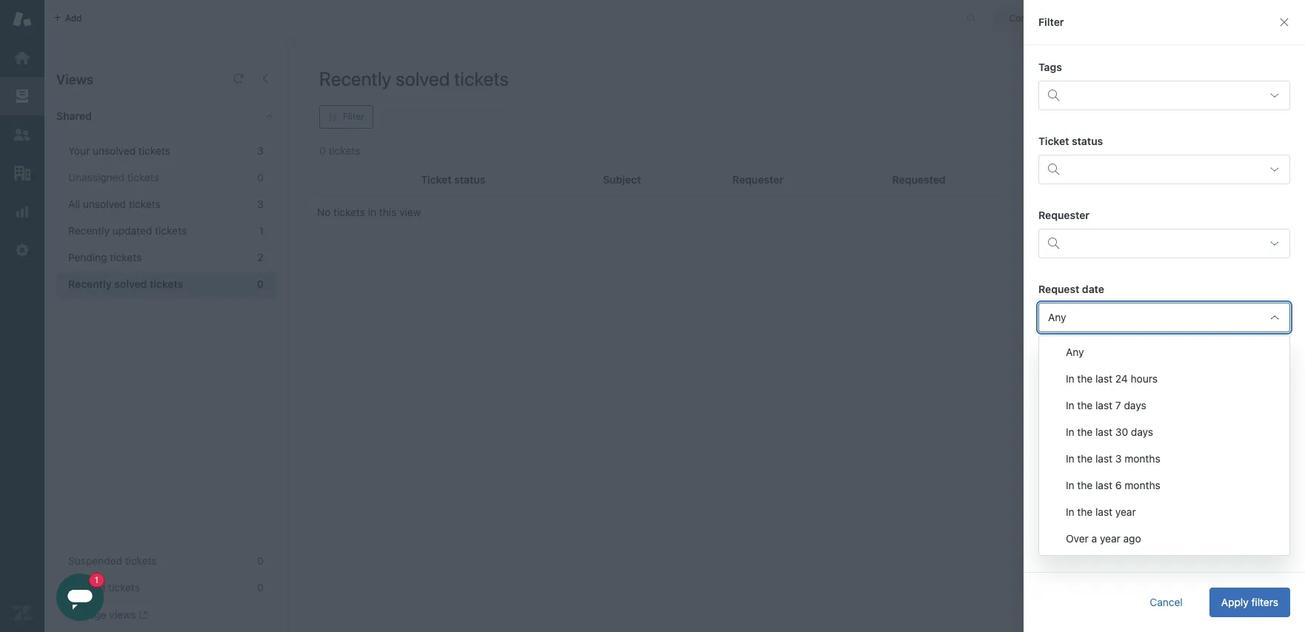 Task type: vqa. For each thing, say whether or not it's contained in the screenshot.
In for In the last 3 months
yes



Task type: describe. For each thing, give the bounding box(es) containing it.
no
[[317, 206, 331, 219]]

the for in the last 3 months
[[1078, 453, 1093, 465]]

browser's
[[1064, 76, 1111, 89]]

recently for 1
[[68, 225, 110, 237]]

0 for suspended tickets
[[257, 555, 264, 568]]

last for 24
[[1096, 373, 1113, 385]]

filters
[[1252, 597, 1279, 609]]

in for in the last year
[[1067, 506, 1075, 519]]

zendesk talk needs access to your browser's microphone.
[[1064, 63, 1232, 89]]

no tickets in this view
[[317, 206, 421, 219]]

apply
[[1222, 597, 1249, 609]]

any for 'any' field
[[1049, 311, 1067, 324]]

over a year ago
[[1067, 533, 1142, 546]]

requester
[[1039, 209, 1090, 222]]

zendesk support image
[[13, 10, 32, 29]]

unassigned tickets
[[68, 171, 159, 184]]

pending
[[68, 251, 107, 264]]

collapse views pane image
[[259, 73, 271, 84]]

months for in the last 3 months
[[1125, 453, 1161, 465]]

7
[[1116, 400, 1122, 412]]

refresh views pane image
[[233, 73, 245, 84]]

to
[[1198, 63, 1208, 76]]

cancel
[[1151, 597, 1184, 609]]

the for in the last 24 hours
[[1078, 373, 1093, 385]]

in for in the last 24 hours
[[1067, 373, 1075, 385]]

Any field
[[1039, 303, 1291, 333]]

conversations button
[[994, 6, 1104, 30]]

30
[[1116, 426, 1129, 439]]

deleted
[[68, 582, 105, 594]]

your
[[1211, 63, 1232, 76]]

months for in the last 6 months
[[1125, 480, 1161, 492]]

unsolved for your
[[93, 145, 136, 157]]

zendesk image
[[13, 604, 32, 623]]

shared heading
[[44, 94, 289, 139]]

1 horizontal spatial recently solved tickets
[[319, 67, 509, 90]]

any for request date list box
[[1067, 346, 1085, 359]]

microphone.
[[1114, 76, 1174, 89]]

customers image
[[13, 125, 32, 145]]

1 vertical spatial solved
[[114, 278, 147, 291]]

request date
[[1039, 283, 1105, 296]]

deleted tickets
[[68, 582, 140, 594]]

status
[[1073, 135, 1104, 147]]

suspended tickets
[[68, 555, 157, 568]]

recently updated tickets
[[68, 225, 187, 237]]

over
[[1067, 533, 1089, 546]]

hours
[[1131, 373, 1159, 385]]

filter button
[[319, 105, 373, 129]]

days for in the last 30 days
[[1132, 426, 1154, 439]]

0 vertical spatial solved
[[396, 67, 450, 90]]

request date list box
[[1039, 336, 1291, 557]]

tags element
[[1039, 81, 1291, 110]]

unassigned
[[68, 171, 125, 184]]

tags
[[1039, 61, 1063, 73]]

suspended
[[68, 555, 122, 568]]

filter dialog
[[1024, 0, 1306, 633]]

the for in the last 7 days
[[1078, 400, 1093, 412]]

1 vertical spatial year
[[1101, 533, 1121, 546]]

last for 6
[[1096, 480, 1113, 492]]

24
[[1116, 373, 1129, 385]]

in the last year
[[1067, 506, 1137, 519]]

reporting image
[[13, 202, 32, 222]]

all
[[68, 198, 80, 210]]

manage views
[[68, 609, 136, 622]]

in the last 3 months
[[1067, 453, 1161, 465]]

ticket status element
[[1039, 155, 1291, 185]]



Task type: locate. For each thing, give the bounding box(es) containing it.
recently up pending
[[68, 225, 110, 237]]

filter inside button
[[343, 111, 364, 122]]

0 horizontal spatial solved
[[114, 278, 147, 291]]

2 months from the top
[[1125, 480, 1161, 492]]

2 vertical spatial recently
[[68, 278, 112, 291]]

pending tickets
[[68, 251, 142, 264]]

a
[[1092, 533, 1098, 546]]

ago
[[1124, 533, 1142, 546]]

2 the from the top
[[1078, 400, 1093, 412]]

in the last 3 months option
[[1040, 446, 1290, 473]]

2 last from the top
[[1096, 400, 1113, 412]]

3 last from the top
[[1096, 426, 1113, 439]]

in the last 6 months
[[1067, 480, 1161, 492]]

needs
[[1130, 63, 1159, 76]]

in the last 30 days option
[[1040, 420, 1290, 446]]

3 up 1
[[257, 198, 264, 210]]

recently for 0
[[68, 278, 112, 291]]

in the last 24 hours option
[[1040, 366, 1290, 393]]

4 last from the top
[[1096, 453, 1113, 465]]

3 for all unsolved tickets
[[257, 198, 264, 210]]

any inside field
[[1049, 311, 1067, 324]]

any option
[[1040, 339, 1290, 366]]

last
[[1096, 373, 1113, 385], [1096, 400, 1113, 412], [1096, 426, 1113, 439], [1096, 453, 1113, 465], [1096, 480, 1113, 492], [1096, 506, 1113, 519]]

last left 6
[[1096, 480, 1113, 492]]

manage
[[68, 609, 106, 622]]

0 horizontal spatial filter
[[343, 111, 364, 122]]

1 horizontal spatial filter
[[1039, 16, 1065, 28]]

the up the in the last year
[[1078, 480, 1093, 492]]

4 in from the top
[[1067, 453, 1075, 465]]

year
[[1116, 506, 1137, 519], [1101, 533, 1121, 546]]

conversations
[[1010, 12, 1070, 23]]

0 for unassigned tickets
[[257, 171, 264, 184]]

months
[[1125, 453, 1161, 465], [1125, 480, 1161, 492]]

requester element
[[1039, 229, 1291, 259]]

1 horizontal spatial solved
[[396, 67, 450, 90]]

filter
[[1039, 16, 1065, 28], [343, 111, 364, 122]]

1 vertical spatial recently solved tickets
[[68, 278, 183, 291]]

(opens in a new tab) image
[[136, 612, 147, 621]]

last down in the last 30 days
[[1096, 453, 1113, 465]]

in the last 24 hours
[[1067, 373, 1159, 385]]

5 last from the top
[[1096, 480, 1113, 492]]

last for 7
[[1096, 400, 1113, 412]]

0 for deleted tickets
[[257, 582, 264, 594]]

6
[[1116, 480, 1123, 492]]

request
[[1039, 283, 1080, 296]]

3 up 6
[[1116, 453, 1123, 465]]

any inside any "option"
[[1067, 346, 1085, 359]]

recently down pending
[[68, 278, 112, 291]]

get started image
[[13, 48, 32, 67]]

this
[[379, 206, 397, 219]]

in for in the last 3 months
[[1067, 453, 1075, 465]]

0 vertical spatial unsolved
[[93, 145, 136, 157]]

0 vertical spatial filter
[[1039, 16, 1065, 28]]

1 vertical spatial 3
[[257, 198, 264, 210]]

last left '7'
[[1096, 400, 1113, 412]]

days for in the last 7 days
[[1125, 400, 1147, 412]]

shared
[[56, 110, 92, 122]]

last up over a year ago
[[1096, 506, 1113, 519]]

3
[[257, 145, 264, 157], [257, 198, 264, 210], [1116, 453, 1123, 465]]

date
[[1083, 283, 1105, 296]]

last left the 24
[[1096, 373, 1113, 385]]

3 down collapse views pane image
[[257, 145, 264, 157]]

ticket
[[1039, 135, 1070, 147]]

apply filters
[[1222, 597, 1279, 609]]

in for in the last 6 months
[[1067, 480, 1075, 492]]

in the last 7 days
[[1067, 400, 1147, 412]]

days right '7'
[[1125, 400, 1147, 412]]

0
[[257, 171, 264, 184], [257, 278, 264, 291], [257, 555, 264, 568], [257, 582, 264, 594]]

in for in the last 7 days
[[1067, 400, 1075, 412]]

1 vertical spatial unsolved
[[83, 198, 126, 210]]

ticket status
[[1039, 135, 1104, 147]]

4 the from the top
[[1078, 453, 1093, 465]]

1 vertical spatial months
[[1125, 480, 1161, 492]]

any up in the last 24 hours on the right
[[1067, 346, 1085, 359]]

last left 30
[[1096, 426, 1113, 439]]

0 vertical spatial recently solved tickets
[[319, 67, 509, 90]]

all unsolved tickets
[[68, 198, 161, 210]]

the up in the last 7 days
[[1078, 373, 1093, 385]]

in the last 6 months option
[[1040, 473, 1290, 500]]

months down 30
[[1125, 453, 1161, 465]]

over a year ago option
[[1040, 526, 1290, 553]]

your unsolved tickets
[[68, 145, 170, 157]]

in for in the last 30 days
[[1067, 426, 1075, 439]]

6 in from the top
[[1067, 506, 1075, 519]]

the up over
[[1078, 506, 1093, 519]]

views
[[109, 609, 136, 622]]

unsolved for all
[[83, 198, 126, 210]]

1
[[259, 225, 264, 237]]

days
[[1125, 400, 1147, 412], [1132, 426, 1154, 439]]

organizations image
[[13, 164, 32, 183]]

in the last 7 days option
[[1040, 393, 1290, 420]]

0 for recently solved tickets
[[257, 278, 264, 291]]

3 for your unsolved tickets
[[257, 145, 264, 157]]

in the last 30 days
[[1067, 426, 1154, 439]]

last for 30
[[1096, 426, 1113, 439]]

unsolved
[[93, 145, 136, 157], [83, 198, 126, 210]]

apply filters button
[[1210, 589, 1291, 618]]

1 vertical spatial days
[[1132, 426, 1154, 439]]

your
[[68, 145, 90, 157]]

last for year
[[1096, 506, 1113, 519]]

views image
[[13, 87, 32, 106]]

manage views link
[[68, 609, 147, 623]]

months right 6
[[1125, 480, 1161, 492]]

filter inside dialog
[[1039, 16, 1065, 28]]

3 in from the top
[[1067, 426, 1075, 439]]

1 last from the top
[[1096, 373, 1113, 385]]

the
[[1078, 373, 1093, 385], [1078, 400, 1093, 412], [1078, 426, 1093, 439], [1078, 453, 1093, 465], [1078, 480, 1093, 492], [1078, 506, 1093, 519]]

2 in from the top
[[1067, 400, 1075, 412]]

1 vertical spatial recently
[[68, 225, 110, 237]]

updated
[[112, 225, 152, 237]]

any
[[1049, 311, 1067, 324], [1067, 346, 1085, 359]]

priority
[[1039, 357, 1076, 370]]

in
[[1067, 373, 1075, 385], [1067, 400, 1075, 412], [1067, 426, 1075, 439], [1067, 453, 1075, 465], [1067, 480, 1075, 492], [1067, 506, 1075, 519]]

0 vertical spatial 3
[[257, 145, 264, 157]]

recently solved tickets
[[319, 67, 509, 90], [68, 278, 183, 291]]

views
[[56, 72, 93, 87]]

tickets
[[454, 67, 509, 90], [139, 145, 170, 157], [127, 171, 159, 184], [129, 198, 161, 210], [334, 206, 365, 219], [155, 225, 187, 237], [110, 251, 142, 264], [150, 278, 183, 291], [125, 555, 157, 568], [108, 582, 140, 594]]

1 vertical spatial any
[[1067, 346, 1085, 359]]

6 last from the top
[[1096, 506, 1113, 519]]

1 vertical spatial filter
[[343, 111, 364, 122]]

shared button
[[44, 94, 250, 139]]

unsolved up the unassigned tickets
[[93, 145, 136, 157]]

0 vertical spatial year
[[1116, 506, 1137, 519]]

3 inside option
[[1116, 453, 1123, 465]]

2 vertical spatial 3
[[1116, 453, 1123, 465]]

admin image
[[13, 241, 32, 260]]

1 in from the top
[[1067, 373, 1075, 385]]

cancel button
[[1139, 589, 1195, 618]]

in the last year option
[[1040, 500, 1290, 526]]

unsolved down unassigned
[[83, 198, 126, 210]]

solved
[[396, 67, 450, 90], [114, 278, 147, 291]]

talk
[[1108, 63, 1127, 76]]

6 the from the top
[[1078, 506, 1093, 519]]

5 in from the top
[[1067, 480, 1075, 492]]

3 the from the top
[[1078, 426, 1093, 439]]

0 horizontal spatial recently solved tickets
[[68, 278, 183, 291]]

close drawer image
[[1279, 16, 1291, 28]]

the for in the last year
[[1078, 506, 1093, 519]]

the for in the last 30 days
[[1078, 426, 1093, 439]]

days right 30
[[1132, 426, 1154, 439]]

1 months from the top
[[1125, 453, 1161, 465]]

recently up filter button
[[319, 67, 392, 90]]

the left '7'
[[1078, 400, 1093, 412]]

5 the from the top
[[1078, 480, 1093, 492]]

the down in the last 7 days
[[1078, 426, 1093, 439]]

0 vertical spatial recently
[[319, 67, 392, 90]]

2
[[258, 251, 264, 264]]

any down the request
[[1049, 311, 1067, 324]]

main element
[[0, 0, 44, 633]]

in
[[368, 206, 377, 219]]

recently
[[319, 67, 392, 90], [68, 225, 110, 237], [68, 278, 112, 291]]

subject
[[603, 173, 641, 186]]

the for in the last 6 months
[[1078, 480, 1093, 492]]

zendesk
[[1064, 63, 1106, 76]]

0 vertical spatial months
[[1125, 453, 1161, 465]]

access
[[1162, 63, 1196, 76]]

None field
[[1039, 377, 1291, 407]]

the down in the last 30 days
[[1078, 453, 1093, 465]]

year right a
[[1101, 533, 1121, 546]]

1 the from the top
[[1078, 373, 1093, 385]]

view
[[400, 206, 421, 219]]

0 vertical spatial days
[[1125, 400, 1147, 412]]

year up ago
[[1116, 506, 1137, 519]]

0 vertical spatial any
[[1049, 311, 1067, 324]]

last for 3
[[1096, 453, 1113, 465]]



